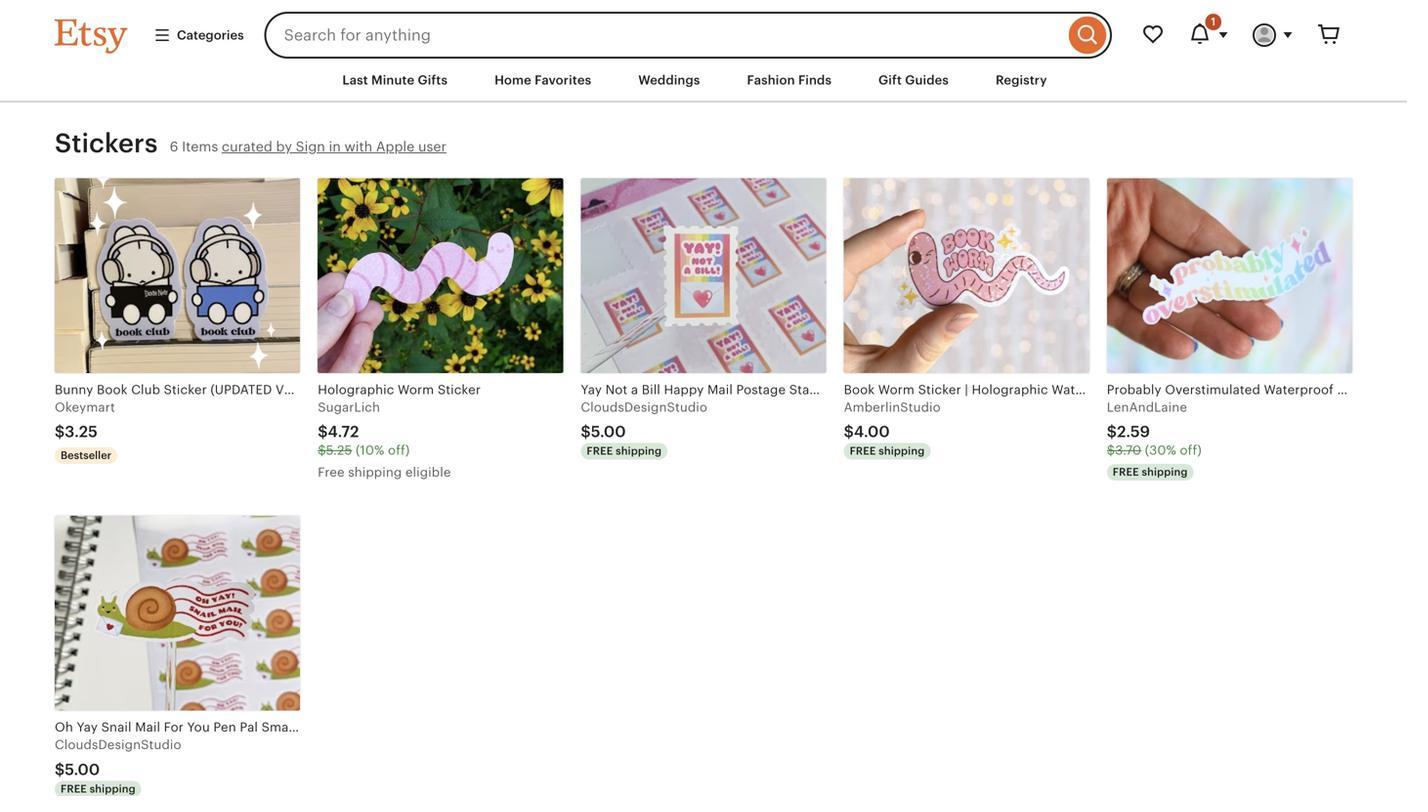 Task type: vqa. For each thing, say whether or not it's contained in the screenshot.
(50% inside "$ 19.99 $ 39.99 (50% off)"
no



Task type: locate. For each thing, give the bounding box(es) containing it.
sticker up 'amberlinstudio'
[[918, 382, 961, 397]]

sticker inside "holographic worm sticker sugarlich $ 4.72 $ 5.25 (10% off) free shipping eligible"
[[438, 382, 481, 397]]

curated by sign in with apple user link
[[222, 139, 447, 155]]

0 vertical spatial 5.00
[[591, 423, 626, 441]]

eligible
[[405, 465, 451, 480]]

holographic
[[318, 382, 394, 397], [972, 382, 1048, 397]]

book
[[97, 382, 128, 397], [844, 382, 875, 397]]

1 horizontal spatial holographic
[[972, 382, 1048, 397]]

0 horizontal spatial waterproof
[[347, 382, 416, 397]]

in
[[329, 139, 341, 155]]

2 off) from the left
[[1180, 443, 1202, 458]]

4 sticker from the left
[[918, 382, 961, 397]]

worm inside "holographic worm sticker sugarlich $ 4.72 $ 5.25 (10% off) free shipping eligible"
[[398, 382, 434, 397]]

1 off) from the left
[[388, 443, 410, 458]]

0 horizontal spatial 5.00
[[65, 761, 100, 779]]

0 horizontal spatial cloudsdesignstudio
[[55, 738, 181, 753]]

free
[[318, 465, 345, 480]]

kindle
[[1125, 382, 1164, 397]]

minute
[[371, 73, 415, 87]]

3.25
[[65, 423, 98, 441]]

worm left diecut
[[398, 382, 434, 397]]

worm for $
[[878, 382, 915, 397]]

1 waterproof from the left
[[347, 382, 416, 397]]

holographic worm sticker image
[[318, 178, 563, 373]]

off) right (30%
[[1180, 443, 1202, 458]]

1 horizontal spatial worm
[[878, 382, 915, 397]]

1
[[1211, 16, 1216, 28]]

1 vertical spatial cloudsdesignstudio $ 5.00 free shipping
[[55, 738, 181, 795]]

gift guides link
[[864, 63, 964, 98]]

fashion finds link
[[732, 63, 846, 98]]

1 horizontal spatial book
[[844, 382, 875, 397]]

1 button
[[1177, 12, 1241, 59]]

waterproof inside book worm sticker | holographic waterproof kindle laptop amberlinstudio $ 4.00 free shipping
[[1052, 382, 1122, 397]]

5.00 for oh yay snail mail for you pen pal small business owner packaging for envelopes sticker sheet image
[[65, 761, 100, 779]]

2 horizontal spatial waterproof
[[1264, 382, 1334, 397]]

1 vertical spatial 5.00
[[65, 761, 100, 779]]

1 vertical spatial cloudsdesignstudio
[[55, 738, 181, 753]]

by
[[276, 139, 292, 155]]

1 horizontal spatial waterproof
[[1052, 382, 1122, 397]]

probably overstimulated waterproof retro sticker image
[[1107, 178, 1352, 373]]

0 vertical spatial cloudsdesignstudio
[[581, 400, 708, 415]]

0 horizontal spatial |
[[340, 382, 343, 397]]

|
[[340, 382, 343, 397], [965, 382, 968, 397]]

off) inside the probably overstimulated waterproof retro sticke lenandlaine $ 2.59 $ 3.70 (30% off) free shipping
[[1180, 443, 1202, 458]]

1 horizontal spatial |
[[965, 382, 968, 397]]

gift
[[879, 73, 902, 87]]

home favorites
[[495, 73, 591, 87]]

categories button
[[139, 17, 259, 53]]

waterproof left kindle
[[1052, 382, 1122, 397]]

None search field
[[264, 12, 1112, 59]]

2 worm from the left
[[878, 382, 915, 397]]

1 sticker from the left
[[164, 382, 207, 397]]

2 waterproof from the left
[[1052, 382, 1122, 397]]

4.00
[[854, 423, 890, 441]]

holographic inside book worm sticker | holographic waterproof kindle laptop amberlinstudio $ 4.00 free shipping
[[972, 382, 1048, 397]]

book worm sticker | holographic waterproof kindle laptop amberlinstudio $ 4.00 free shipping
[[844, 382, 1211, 457]]

worm up 'amberlinstudio'
[[878, 382, 915, 397]]

1 horizontal spatial 5.00
[[591, 423, 626, 441]]

2 sticker from the left
[[438, 382, 481, 397]]

sticker right club
[[164, 382, 207, 397]]

$
[[55, 423, 65, 441], [318, 423, 328, 441], [581, 423, 591, 441], [844, 423, 854, 441], [1107, 423, 1117, 441], [318, 443, 326, 458], [1107, 443, 1115, 458], [55, 761, 65, 779]]

free
[[587, 445, 613, 457], [850, 445, 876, 457], [1113, 466, 1139, 478], [61, 783, 87, 795]]

categories banner
[[20, 0, 1388, 59]]

okeymart
[[55, 400, 115, 415]]

home favorites link
[[480, 63, 606, 98]]

registry
[[996, 73, 1047, 87]]

sticker
[[164, 382, 207, 397], [438, 382, 481, 397], [497, 382, 541, 397], [918, 382, 961, 397]]

4.72
[[328, 423, 359, 441]]

gifts
[[418, 73, 448, 87]]

Search for anything text field
[[264, 12, 1064, 59]]

2 | from the left
[[965, 382, 968, 397]]

book up 'amberlinstudio'
[[844, 382, 875, 397]]

book up okeymart
[[97, 382, 128, 397]]

worm
[[398, 382, 434, 397], [878, 382, 915, 397]]

off) right (10%
[[388, 443, 410, 458]]

3 waterproof from the left
[[1264, 382, 1334, 397]]

worm inside book worm sticker | holographic waterproof kindle laptop amberlinstudio $ 4.00 free shipping
[[878, 382, 915, 397]]

| inside book worm sticker | holographic waterproof kindle laptop amberlinstudio $ 4.00 free shipping
[[965, 382, 968, 397]]

holographic inside "holographic worm sticker sugarlich $ 4.72 $ 5.25 (10% off) free shipping eligible"
[[318, 382, 394, 397]]

gift guides
[[879, 73, 949, 87]]

registry link
[[981, 63, 1062, 98]]

categories
[[177, 28, 244, 42]]

0 horizontal spatial cloudsdesignstudio $ 5.00 free shipping
[[55, 738, 181, 795]]

2 holographic from the left
[[972, 382, 1048, 397]]

sticker up eligible
[[438, 382, 481, 397]]

waterproof up the sugarlich
[[347, 382, 416, 397]]

0 vertical spatial cloudsdesignstudio $ 5.00 free shipping
[[581, 400, 708, 457]]

1 worm from the left
[[398, 382, 434, 397]]

waterproof left retro
[[1264, 382, 1334, 397]]

1 horizontal spatial cloudsdesignstudio
[[581, 400, 708, 415]]

guides
[[905, 73, 949, 87]]

0 horizontal spatial holographic
[[318, 382, 394, 397]]

2 book from the left
[[844, 382, 875, 397]]

bestseller
[[61, 450, 111, 462]]

$ inside book worm sticker | holographic waterproof kindle laptop amberlinstudio $ 4.00 free shipping
[[844, 423, 854, 441]]

weddings link
[[624, 63, 715, 98]]

holographic worm sticker sugarlich $ 4.72 $ 5.25 (10% off) free shipping eligible
[[318, 382, 481, 480]]

1 horizontal spatial off)
[[1180, 443, 1202, 458]]

1 horizontal spatial cloudsdesignstudio $ 5.00 free shipping
[[581, 400, 708, 457]]

menu bar
[[20, 59, 1388, 103]]

5.00
[[591, 423, 626, 441], [65, 761, 100, 779]]

3.70
[[1115, 443, 1142, 458]]

probably
[[1107, 382, 1162, 397]]

vinyl
[[420, 382, 450, 397]]

1 holographic from the left
[[318, 382, 394, 397]]

1 book from the left
[[97, 382, 128, 397]]

sticker right diecut
[[497, 382, 541, 397]]

0 horizontal spatial book
[[97, 382, 128, 397]]

6 items curated by sign in with apple user
[[170, 139, 447, 155]]

fashion
[[747, 73, 795, 87]]

cloudsdesignstudio
[[581, 400, 708, 415], [55, 738, 181, 753]]

0 horizontal spatial worm
[[398, 382, 434, 397]]

(updated
[[210, 382, 272, 397]]

shipping
[[616, 445, 662, 457], [879, 445, 925, 457], [348, 465, 402, 480], [1142, 466, 1188, 478], [90, 783, 136, 795]]

0 horizontal spatial off)
[[388, 443, 410, 458]]

cloudsdesignstudio $ 5.00 free shipping for oh yay snail mail for you pen pal small business owner packaging for envelopes sticker sheet image
[[55, 738, 181, 795]]

waterproof
[[347, 382, 416, 397], [1052, 382, 1122, 397], [1264, 382, 1334, 397]]

none search field inside categories banner
[[264, 12, 1112, 59]]

1 | from the left
[[340, 382, 343, 397]]

cloudsdesignstudio $ 5.00 free shipping
[[581, 400, 708, 457], [55, 738, 181, 795]]

off)
[[388, 443, 410, 458], [1180, 443, 1202, 458]]

bunny
[[55, 382, 93, 397]]

sticker inside book worm sticker | holographic waterproof kindle laptop amberlinstudio $ 4.00 free shipping
[[918, 382, 961, 397]]



Task type: describe. For each thing, give the bounding box(es) containing it.
lenandlaine
[[1107, 400, 1187, 415]]

3 sticker from the left
[[497, 382, 541, 397]]

cloudsdesignstudio for oh yay snail mail for you pen pal small business owner packaging for envelopes sticker sheet image
[[55, 738, 181, 753]]

shipping inside the probably overstimulated waterproof retro sticke lenandlaine $ 2.59 $ 3.70 (30% off) free shipping
[[1142, 466, 1188, 478]]

shipping inside book worm sticker | holographic waterproof kindle laptop amberlinstudio $ 4.00 free shipping
[[879, 445, 925, 457]]

book worm sticker | holographic waterproof kindle laptop image
[[844, 178, 1089, 373]]

last
[[342, 73, 368, 87]]

waterproof inside the probably overstimulated waterproof retro sticke lenandlaine $ 2.59 $ 3.70 (30% off) free shipping
[[1264, 382, 1334, 397]]

5.00 for yay not a bill happy mail postage stamp-shaped for invites pen pals small business owner packaging sticker sheet image
[[591, 423, 626, 441]]

shipping inside "holographic worm sticker sugarlich $ 4.72 $ 5.25 (10% off) free shipping eligible"
[[348, 465, 402, 480]]

menu bar containing last minute gifts
[[20, 59, 1388, 103]]

6
[[170, 139, 178, 155]]

free inside book worm sticker | holographic waterproof kindle laptop amberlinstudio $ 4.00 free shipping
[[850, 445, 876, 457]]

with
[[344, 139, 373, 155]]

finds
[[798, 73, 832, 87]]

$ inside bunny book club sticker (updated version) | waterproof vinyl diecut sticker okeymart $ 3.25 bestseller
[[55, 423, 65, 441]]

yay not a bill happy mail postage stamp-shaped for invites pen pals small business owner packaging sticker sheet image
[[581, 178, 826, 373]]

book inside bunny book club sticker (updated version) | waterproof vinyl diecut sticker okeymart $ 3.25 bestseller
[[97, 382, 128, 397]]

diecut
[[454, 382, 494, 397]]

curated
[[222, 139, 272, 155]]

weddings
[[638, 73, 700, 87]]

| inside bunny book club sticker (updated version) | waterproof vinyl diecut sticker okeymart $ 3.25 bestseller
[[340, 382, 343, 397]]

amberlinstudio
[[844, 400, 941, 415]]

5.25
[[326, 443, 352, 458]]

stickers
[[55, 128, 158, 158]]

favorites
[[535, 73, 591, 87]]

fashion finds
[[747, 73, 832, 87]]

items
[[182, 139, 218, 155]]

cloudsdesignstudio $ 5.00 free shipping for yay not a bill happy mail postage stamp-shaped for invites pen pals small business owner packaging sticker sheet image
[[581, 400, 708, 457]]

bunny book club sticker (updated version) | waterproof vinyl diecut sticker okeymart $ 3.25 bestseller
[[55, 382, 541, 462]]

off) inside "holographic worm sticker sugarlich $ 4.72 $ 5.25 (10% off) free shipping eligible"
[[388, 443, 410, 458]]

home
[[495, 73, 531, 87]]

sugarlich
[[318, 400, 380, 415]]

last minute gifts
[[342, 73, 448, 87]]

apple
[[376, 139, 415, 155]]

laptop
[[1167, 382, 1211, 397]]

sign
[[296, 139, 325, 155]]

2.59
[[1117, 423, 1150, 441]]

(30%
[[1145, 443, 1177, 458]]

cloudsdesignstudio for yay not a bill happy mail postage stamp-shaped for invites pen pals small business owner packaging sticker sheet image
[[581, 400, 708, 415]]

probably overstimulated waterproof retro sticke lenandlaine $ 2.59 $ 3.70 (30% off) free shipping
[[1107, 382, 1407, 478]]

sticke
[[1374, 382, 1407, 397]]

retro
[[1337, 382, 1370, 397]]

club
[[131, 382, 160, 397]]

worm for off)
[[398, 382, 434, 397]]

book inside book worm sticker | holographic waterproof kindle laptop amberlinstudio $ 4.00 free shipping
[[844, 382, 875, 397]]

bunny book club sticker (updated version) | waterproof vinyl diecut sticker image
[[55, 178, 300, 373]]

(10%
[[356, 443, 385, 458]]

version)
[[276, 382, 336, 397]]

oh yay snail mail for you pen pal small business owner packaging for envelopes sticker sheet image
[[55, 516, 300, 711]]

waterproof inside bunny book club sticker (updated version) | waterproof vinyl diecut sticker okeymart $ 3.25 bestseller
[[347, 382, 416, 397]]

free inside the probably overstimulated waterproof retro sticke lenandlaine $ 2.59 $ 3.70 (30% off) free shipping
[[1113, 466, 1139, 478]]

overstimulated
[[1165, 382, 1260, 397]]

user
[[418, 139, 447, 155]]

last minute gifts link
[[328, 63, 462, 98]]



